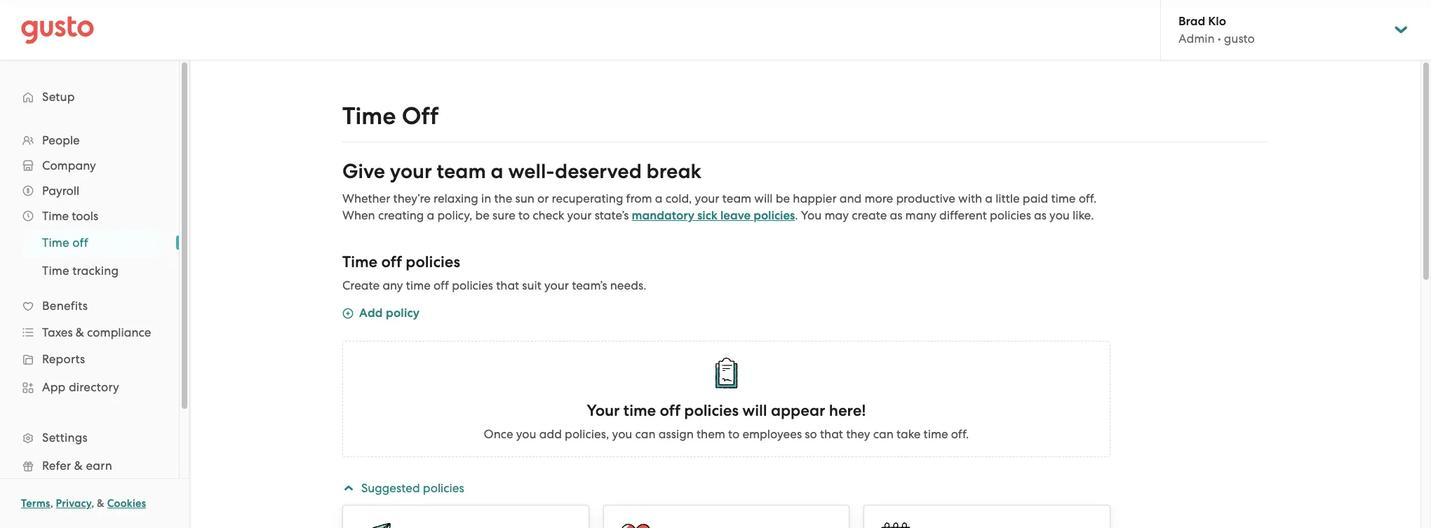 Task type: describe. For each thing, give the bounding box(es) containing it.
add
[[539, 427, 562, 441]]

taxes
[[42, 326, 73, 340]]

off. inside whether they're relaxing in the sun or recuperating from a cold, your team will be happier and more productive with a little paid time off. when creating a policy, be sure to check your state's
[[1079, 192, 1097, 206]]

your down recuperating
[[567, 208, 592, 222]]

more
[[865, 192, 893, 206]]

take
[[897, 427, 921, 441]]

home image
[[21, 16, 94, 44]]

off right any
[[434, 279, 449, 293]]

0 horizontal spatial you
[[516, 427, 537, 441]]

creating
[[378, 208, 424, 222]]

mandatory
[[632, 208, 695, 223]]

refer
[[42, 459, 71, 473]]

productive
[[896, 192, 956, 206]]

taxes & compliance
[[42, 326, 151, 340]]

tools
[[72, 209, 98, 223]]

1 horizontal spatial to
[[728, 427, 740, 441]]

happier
[[793, 192, 837, 206]]

terms , privacy , & cookies
[[21, 498, 146, 510]]

assign
[[659, 427, 694, 441]]

2 as from the left
[[1034, 208, 1047, 222]]

policies,
[[565, 427, 609, 441]]

sun
[[515, 192, 535, 206]]

suggested policies
[[361, 481, 464, 495]]

a left 'policy,'
[[427, 208, 435, 222]]

your up they're on the top left
[[390, 159, 432, 184]]

1 horizontal spatial that
[[820, 427, 843, 441]]

so
[[805, 427, 817, 441]]

1 horizontal spatial be
[[776, 192, 790, 206]]

2 , from the left
[[91, 498, 94, 510]]

1 vertical spatial off.
[[951, 427, 969, 441]]

setup
[[42, 90, 75, 104]]

off up assign
[[660, 401, 681, 420]]

employees
[[743, 427, 802, 441]]

1 vertical spatial will
[[743, 401, 767, 420]]

policy,
[[437, 208, 472, 222]]

time tools
[[42, 209, 98, 223]]

cookies button
[[107, 495, 146, 512]]

in
[[481, 192, 491, 206]]

deserved
[[555, 159, 642, 184]]

directory
[[69, 380, 119, 394]]

may
[[825, 208, 849, 222]]

benefits
[[42, 299, 88, 313]]

cookies
[[107, 498, 146, 510]]

0 vertical spatial team
[[437, 159, 486, 184]]

& for compliance
[[76, 326, 84, 340]]

create
[[342, 279, 380, 293]]

and
[[840, 192, 862, 206]]

once
[[484, 427, 513, 441]]

app directory
[[42, 380, 119, 394]]

policies left you
[[754, 208, 795, 223]]

state's
[[595, 208, 629, 222]]

check
[[533, 208, 564, 222]]

policies up the them
[[684, 401, 739, 420]]

brad klo admin • gusto
[[1179, 14, 1255, 46]]

add
[[359, 306, 383, 321]]

add policy
[[359, 306, 420, 321]]

whether
[[342, 192, 390, 206]]

settings
[[42, 431, 88, 445]]

module__icon___go7vc image
[[342, 308, 354, 319]]

reports link
[[14, 347, 165, 372]]

2 vertical spatial &
[[97, 498, 105, 510]]

many
[[906, 208, 937, 222]]

1 can from the left
[[635, 427, 656, 441]]

needs.
[[610, 279, 647, 293]]

compliance
[[87, 326, 151, 340]]

give your team a well-deserved break
[[342, 159, 702, 184]]

payroll
[[42, 184, 79, 198]]

time off link
[[25, 230, 165, 255]]

policies inside suggested policies tab
[[423, 481, 464, 495]]

you inside mandatory sick leave policies . you may create as many different policies as you like.
[[1050, 208, 1070, 222]]

or
[[538, 192, 549, 206]]

people
[[42, 133, 80, 147]]

company button
[[14, 153, 165, 178]]

setup link
[[14, 84, 165, 109]]

policies inside mandatory sick leave policies . you may create as many different policies as you like.
[[990, 208, 1031, 222]]

benefits link
[[14, 293, 165, 319]]

will inside whether they're relaxing in the sun or recuperating from a cold, your team will be happier and more productive with a little paid time off. when creating a policy, be sure to check your state's
[[755, 192, 773, 206]]

privacy
[[56, 498, 91, 510]]

terms
[[21, 498, 50, 510]]

settings link
[[14, 425, 165, 451]]

a up mandatory
[[655, 192, 663, 206]]

time off
[[342, 102, 439, 131]]

time for time tools
[[42, 209, 69, 223]]

when
[[342, 208, 375, 222]]

time right the take
[[924, 427, 949, 441]]

arrow right image
[[340, 482, 357, 494]]

admin
[[1179, 32, 1215, 46]]

terms link
[[21, 498, 50, 510]]

your time off policies will appear here!
[[587, 401, 866, 420]]

list containing people
[[0, 128, 179, 528]]

earn
[[86, 459, 112, 473]]

with
[[959, 192, 982, 206]]

time off policies create any time off policies that suit your team's needs.
[[342, 253, 647, 293]]

here!
[[829, 401, 866, 420]]

whether they're relaxing in the sun or recuperating from a cold, your team will be happier and more productive with a little paid time off. when creating a policy, be sure to check your state's
[[342, 192, 1097, 222]]

a right with
[[985, 192, 993, 206]]



Task type: locate. For each thing, give the bounding box(es) containing it.
time inside whether they're relaxing in the sun or recuperating from a cold, your team will be happier and more productive with a little paid time off. when creating a policy, be sure to check your state's
[[1052, 192, 1076, 206]]

off. up like.
[[1079, 192, 1097, 206]]

little
[[996, 192, 1020, 206]]

& right taxes
[[76, 326, 84, 340]]

reports
[[42, 352, 85, 366]]

your up "sick"
[[695, 192, 720, 206]]

gusto navigation element
[[0, 60, 179, 528]]

0 vertical spatial will
[[755, 192, 773, 206]]

time for time off
[[342, 102, 396, 131]]

to right the them
[[728, 427, 740, 441]]

from
[[626, 192, 652, 206]]

time
[[1052, 192, 1076, 206], [406, 279, 431, 293], [624, 401, 656, 420], [924, 427, 949, 441]]

be down the in
[[475, 208, 490, 222]]

will
[[755, 192, 773, 206], [743, 401, 767, 420]]

sure
[[493, 208, 516, 222]]

policies right the suggested
[[423, 481, 464, 495]]

as down paid at the top of the page
[[1034, 208, 1047, 222]]

2 horizontal spatial you
[[1050, 208, 1070, 222]]

can
[[635, 427, 656, 441], [873, 427, 894, 441]]

policies down little on the right
[[990, 208, 1031, 222]]

can left assign
[[635, 427, 656, 441]]

0 horizontal spatial can
[[635, 427, 656, 441]]

1 vertical spatial &
[[74, 459, 83, 473]]

suggested policies tab
[[340, 472, 1111, 505]]

1 horizontal spatial ,
[[91, 498, 94, 510]]

any
[[383, 279, 403, 293]]

you down your
[[612, 427, 633, 441]]

people button
[[14, 128, 165, 153]]

1 , from the left
[[50, 498, 53, 510]]

,
[[50, 498, 53, 510], [91, 498, 94, 510]]

time down time tools
[[42, 236, 69, 250]]

0 vertical spatial that
[[496, 279, 519, 293]]

as
[[890, 208, 903, 222], [1034, 208, 1047, 222]]

0 horizontal spatial off.
[[951, 427, 969, 441]]

1 vertical spatial team
[[723, 192, 752, 206]]

1 vertical spatial to
[[728, 427, 740, 441]]

off inside gusto navigation element
[[72, 236, 88, 250]]

to
[[519, 208, 530, 222], [728, 427, 740, 441]]

that right so
[[820, 427, 843, 441]]

& inside dropdown button
[[76, 326, 84, 340]]

0 vertical spatial to
[[519, 208, 530, 222]]

time tracking link
[[25, 258, 165, 284]]

1 vertical spatial be
[[475, 208, 490, 222]]

0 horizontal spatial as
[[890, 208, 903, 222]]

time tracking
[[42, 264, 119, 278]]

brad
[[1179, 14, 1206, 29]]

time tools button
[[14, 204, 165, 229]]

cold,
[[666, 192, 692, 206]]

0 horizontal spatial ,
[[50, 498, 53, 510]]

recuperating
[[552, 192, 623, 206]]

off
[[72, 236, 88, 250], [381, 253, 402, 272], [434, 279, 449, 293], [660, 401, 681, 420]]

like.
[[1073, 208, 1094, 222]]

mandatory sick leave policies link
[[632, 208, 795, 223]]

your right suit
[[545, 279, 569, 293]]

1 vertical spatial that
[[820, 427, 843, 441]]

app
[[42, 380, 66, 394]]

them
[[697, 427, 725, 441]]

& left earn
[[74, 459, 83, 473]]

klo
[[1209, 14, 1227, 29]]

0 vertical spatial &
[[76, 326, 84, 340]]

0 horizontal spatial to
[[519, 208, 530, 222]]

refer & earn
[[42, 459, 112, 473]]

you
[[1050, 208, 1070, 222], [516, 427, 537, 441], [612, 427, 633, 441]]

time up like.
[[1052, 192, 1076, 206]]

policies
[[754, 208, 795, 223], [990, 208, 1031, 222], [406, 253, 460, 272], [452, 279, 493, 293], [684, 401, 739, 420], [423, 481, 464, 495]]

as down more
[[890, 208, 903, 222]]

team's
[[572, 279, 607, 293]]

they
[[846, 427, 871, 441]]

list
[[0, 128, 179, 528], [0, 229, 179, 285]]

to inside whether they're relaxing in the sun or recuperating from a cold, your team will be happier and more productive with a little paid time off. when creating a policy, be sure to check your state's
[[519, 208, 530, 222]]

app directory link
[[14, 375, 165, 400]]

taxes & compliance button
[[14, 320, 165, 345]]

to down sun
[[519, 208, 530, 222]]

add policy button
[[342, 305, 420, 324]]

time inside time off policies create any time off policies that suit your team's needs.
[[342, 253, 378, 272]]

company
[[42, 159, 96, 173]]

payroll button
[[14, 178, 165, 204]]

relaxing
[[434, 192, 478, 206]]

team
[[437, 159, 486, 184], [723, 192, 752, 206]]

time for time off
[[42, 236, 69, 250]]

team up leave
[[723, 192, 752, 206]]

you left like.
[[1050, 208, 1070, 222]]

paid
[[1023, 192, 1049, 206]]

0 horizontal spatial that
[[496, 279, 519, 293]]

be
[[776, 192, 790, 206], [475, 208, 490, 222]]

, left cookies at the left of the page
[[91, 498, 94, 510]]

different
[[940, 208, 987, 222]]

0 vertical spatial be
[[776, 192, 790, 206]]

a up 'the'
[[491, 159, 504, 184]]

0 horizontal spatial be
[[475, 208, 490, 222]]

create
[[852, 208, 887, 222]]

1 list from the top
[[0, 128, 179, 528]]

time right any
[[406, 279, 431, 293]]

your inside time off policies create any time off policies that suit your team's needs.
[[545, 279, 569, 293]]

give
[[342, 159, 385, 184]]

time down time off at top left
[[42, 264, 69, 278]]

0 horizontal spatial team
[[437, 159, 486, 184]]

time
[[342, 102, 396, 131], [42, 209, 69, 223], [42, 236, 69, 250], [342, 253, 378, 272], [42, 264, 69, 278]]

that inside time off policies create any time off policies that suit your team's needs.
[[496, 279, 519, 293]]

suggested
[[361, 481, 420, 495]]

& for earn
[[74, 459, 83, 473]]

1 horizontal spatial as
[[1034, 208, 1047, 222]]

team inside whether they're relaxing in the sun or recuperating from a cold, your team will be happier and more productive with a little paid time off. when creating a policy, be sure to check your state's
[[723, 192, 752, 206]]

time inside time off policies create any time off policies that suit your team's needs.
[[406, 279, 431, 293]]

will up employees
[[743, 401, 767, 420]]

off. right the take
[[951, 427, 969, 441]]

time left off
[[342, 102, 396, 131]]

suit
[[522, 279, 542, 293]]

time up create
[[342, 253, 378, 272]]

off down tools
[[72, 236, 88, 250]]

1 horizontal spatial team
[[723, 192, 752, 206]]

policies down 'policy,'
[[406, 253, 460, 272]]

mandatory sick leave policies . you may create as many different policies as you like.
[[632, 208, 1094, 223]]

off up any
[[381, 253, 402, 272]]

list containing time off
[[0, 229, 179, 285]]

sick
[[698, 208, 718, 223]]

tracking
[[72, 264, 119, 278]]

break
[[647, 159, 702, 184]]

1 horizontal spatial can
[[873, 427, 894, 441]]

time for time off policies create any time off policies that suit your team's needs.
[[342, 253, 378, 272]]

leave
[[721, 208, 751, 223]]

that
[[496, 279, 519, 293], [820, 427, 843, 441]]

0 vertical spatial off.
[[1079, 192, 1097, 206]]

2 list from the top
[[0, 229, 179, 285]]

team up relaxing
[[437, 159, 486, 184]]

time inside dropdown button
[[42, 209, 69, 223]]

1 horizontal spatial off.
[[1079, 192, 1097, 206]]

well-
[[508, 159, 555, 184]]

can right they
[[873, 427, 894, 441]]

refer & earn link
[[14, 453, 165, 479]]

you left add on the left
[[516, 427, 537, 441]]

2 can from the left
[[873, 427, 894, 441]]

1 as from the left
[[890, 208, 903, 222]]

your
[[390, 159, 432, 184], [695, 192, 720, 206], [567, 208, 592, 222], [545, 279, 569, 293]]

once you add policies, you can assign them to employees so that they can take time off.
[[484, 427, 969, 441]]

policy
[[386, 306, 420, 321]]

•
[[1218, 32, 1221, 46]]

that left suit
[[496, 279, 519, 293]]

policies left suit
[[452, 279, 493, 293]]

they're
[[393, 192, 431, 206]]

1 horizontal spatial you
[[612, 427, 633, 441]]

will left happier
[[755, 192, 773, 206]]

, left privacy link
[[50, 498, 53, 510]]

a
[[491, 159, 504, 184], [655, 192, 663, 206], [985, 192, 993, 206], [427, 208, 435, 222]]

time right your
[[624, 401, 656, 420]]

& left cookies at the left of the page
[[97, 498, 105, 510]]

time off
[[42, 236, 88, 250]]

privacy link
[[56, 498, 91, 510]]

time for time tracking
[[42, 264, 69, 278]]

time down payroll
[[42, 209, 69, 223]]

be left happier
[[776, 192, 790, 206]]

your
[[587, 401, 620, 420]]

appear
[[771, 401, 826, 420]]

off
[[402, 102, 439, 131]]



Task type: vqa. For each thing, say whether or not it's contained in the screenshot.
THE EARN
yes



